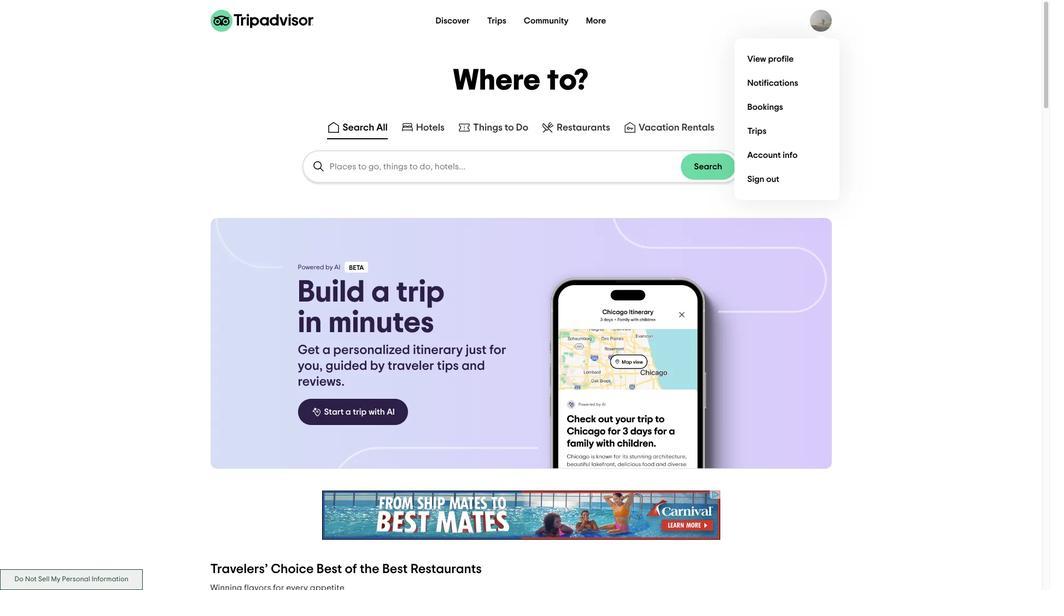 Task type: locate. For each thing, give the bounding box(es) containing it.
0 vertical spatial trip
[[396, 277, 445, 308]]

ai right with
[[387, 408, 395, 417]]

1 horizontal spatial search
[[694, 162, 722, 171]]

trip
[[396, 277, 445, 308], [353, 408, 367, 417]]

ai inside button
[[387, 408, 395, 417]]

info
[[783, 151, 798, 159]]

1 horizontal spatial restaurants
[[557, 123, 610, 133]]

0 horizontal spatial restaurants
[[411, 563, 482, 577]]

search inside button
[[343, 123, 374, 133]]

by
[[326, 264, 333, 271], [370, 360, 385, 373]]

by right powered
[[326, 264, 333, 271]]

discover button
[[427, 10, 479, 32]]

ai left beta
[[334, 264, 340, 271]]

reviews.
[[298, 376, 345, 389]]

bookings
[[747, 103, 783, 111]]

1 horizontal spatial by
[[370, 360, 385, 373]]

0 vertical spatial a
[[371, 277, 390, 308]]

a right the start
[[346, 408, 351, 417]]

search for search
[[694, 162, 722, 171]]

a right the build
[[371, 277, 390, 308]]

search left all
[[343, 123, 374, 133]]

search all
[[343, 123, 388, 133]]

things to do
[[473, 123, 528, 133]]

itinerary
[[413, 344, 463, 357]]

tab list containing search all
[[0, 117, 1042, 142]]

a
[[371, 277, 390, 308], [322, 344, 330, 357], [346, 408, 351, 417]]

do not sell my personal information
[[15, 577, 128, 584]]

profile picture image
[[810, 10, 832, 32]]

community button
[[515, 10, 577, 32]]

1 horizontal spatial trips
[[747, 127, 767, 135]]

where
[[453, 66, 541, 96]]

sign out link
[[743, 167, 831, 191]]

0 horizontal spatial best
[[317, 563, 342, 577]]

1 vertical spatial do
[[15, 577, 23, 584]]

trips for trips link
[[747, 127, 767, 135]]

for
[[489, 344, 506, 357]]

0 vertical spatial search
[[343, 123, 374, 133]]

beta
[[349, 265, 364, 271]]

do
[[516, 123, 528, 133], [15, 577, 23, 584]]

1 vertical spatial trip
[[353, 408, 367, 417]]

trip for ai
[[353, 408, 367, 417]]

2 best from the left
[[382, 563, 408, 577]]

get
[[298, 344, 320, 357]]

search
[[343, 123, 374, 133], [694, 162, 722, 171]]

all
[[376, 123, 388, 133]]

notifications link
[[743, 71, 831, 95]]

menu
[[734, 38, 839, 200]]

0 horizontal spatial trips
[[487, 16, 506, 25]]

not
[[25, 577, 37, 584]]

trips up the account
[[747, 127, 767, 135]]

view profile
[[747, 54, 794, 63]]

you,
[[298, 360, 323, 373]]

1 vertical spatial trips
[[747, 127, 767, 135]]

2 horizontal spatial a
[[371, 277, 390, 308]]

0 horizontal spatial trip
[[353, 408, 367, 417]]

1 horizontal spatial ai
[[387, 408, 395, 417]]

best right the
[[382, 563, 408, 577]]

sell
[[38, 577, 50, 584]]

tab list
[[0, 117, 1042, 142]]

2 vertical spatial a
[[346, 408, 351, 417]]

Search search field
[[303, 152, 739, 182], [330, 162, 681, 172]]

by down personalized at bottom
[[370, 360, 385, 373]]

a inside button
[[346, 408, 351, 417]]

the
[[360, 563, 379, 577]]

do not sell my personal information button
[[0, 570, 143, 591]]

travelers' choice best of the best restaurants
[[210, 563, 482, 577]]

search down 'rentals'
[[694, 162, 722, 171]]

powered
[[298, 264, 324, 271]]

a right get
[[322, 344, 330, 357]]

profile
[[768, 54, 794, 63]]

build a trip in minutes get a personalized itinerary just for you, guided by traveler tips and reviews.
[[298, 277, 506, 389]]

trips inside button
[[487, 16, 506, 25]]

vacation
[[639, 123, 680, 133]]

build
[[298, 277, 365, 308]]

search inside 'button'
[[694, 162, 722, 171]]

1 vertical spatial by
[[370, 360, 385, 373]]

search button
[[681, 154, 735, 180]]

tripadvisor image
[[210, 10, 313, 32]]

0 vertical spatial restaurants
[[557, 123, 610, 133]]

just
[[466, 344, 487, 357]]

hotels
[[416, 123, 445, 133]]

1 horizontal spatial trip
[[396, 277, 445, 308]]

0 horizontal spatial ai
[[334, 264, 340, 271]]

search image
[[312, 160, 325, 173]]

do left the not
[[15, 577, 23, 584]]

more
[[586, 16, 606, 25]]

a for start
[[346, 408, 351, 417]]

trips for trips button
[[487, 16, 506, 25]]

trip for minutes
[[396, 277, 445, 308]]

0 horizontal spatial search
[[343, 123, 374, 133]]

bookings link
[[743, 95, 831, 119]]

ai
[[334, 264, 340, 271], [387, 408, 395, 417]]

travelers'
[[210, 563, 268, 577]]

0 horizontal spatial a
[[322, 344, 330, 357]]

1 horizontal spatial best
[[382, 563, 408, 577]]

hotels link
[[401, 121, 445, 134]]

trips
[[487, 16, 506, 25], [747, 127, 767, 135]]

restaurants inside button
[[557, 123, 610, 133]]

1 vertical spatial search
[[694, 162, 722, 171]]

1 vertical spatial ai
[[387, 408, 395, 417]]

1 horizontal spatial a
[[346, 408, 351, 417]]

do right to
[[516, 123, 528, 133]]

trips right discover
[[487, 16, 506, 25]]

vacation rentals
[[639, 123, 715, 133]]

view
[[747, 54, 766, 63]]

information
[[92, 577, 128, 584]]

0 vertical spatial trips
[[487, 16, 506, 25]]

advertisement region
[[322, 491, 720, 540]]

notifications
[[747, 78, 798, 87]]

trip inside button
[[353, 408, 367, 417]]

things to do link
[[458, 121, 528, 134]]

menu containing view profile
[[734, 38, 839, 200]]

0 horizontal spatial do
[[15, 577, 23, 584]]

1 best from the left
[[317, 563, 342, 577]]

tips
[[437, 360, 459, 373]]

start a trip with ai button
[[298, 399, 408, 426]]

best
[[317, 563, 342, 577], [382, 563, 408, 577]]

0 vertical spatial do
[[516, 123, 528, 133]]

0 horizontal spatial by
[[326, 264, 333, 271]]

by inside build a trip in minutes get a personalized itinerary just for you, guided by traveler tips and reviews.
[[370, 360, 385, 373]]

restaurants
[[557, 123, 610, 133], [411, 563, 482, 577]]

trip inside build a trip in minutes get a personalized itinerary just for you, guided by traveler tips and reviews.
[[396, 277, 445, 308]]

best left of
[[317, 563, 342, 577]]



Task type: vqa. For each thing, say whether or not it's contained in the screenshot.
Steakhouse to the top
no



Task type: describe. For each thing, give the bounding box(es) containing it.
things to do button
[[456, 119, 531, 139]]

community
[[524, 16, 569, 25]]

to?
[[547, 66, 589, 96]]

start
[[324, 408, 344, 417]]

trips link
[[743, 119, 831, 143]]

trips button
[[479, 10, 515, 32]]

0 vertical spatial by
[[326, 264, 333, 271]]

more button
[[577, 10, 615, 32]]

out
[[766, 175, 779, 184]]

in
[[298, 308, 322, 339]]

vacation rentals button
[[621, 119, 717, 139]]

personalized
[[333, 344, 410, 357]]

personal
[[62, 577, 90, 584]]

sign
[[747, 175, 764, 184]]

vacation rentals link
[[623, 121, 715, 134]]

restaurants link
[[542, 121, 610, 134]]

1 horizontal spatial do
[[516, 123, 528, 133]]

search search field containing search
[[303, 152, 739, 182]]

a for build
[[371, 277, 390, 308]]

0 vertical spatial ai
[[334, 264, 340, 271]]

hotels button
[[399, 119, 447, 139]]

where to?
[[453, 66, 589, 96]]

discover
[[436, 16, 470, 25]]

1 vertical spatial restaurants
[[411, 563, 482, 577]]

search for search all
[[343, 123, 374, 133]]

my
[[51, 577, 60, 584]]

account
[[747, 151, 781, 159]]

restaurants button
[[539, 119, 612, 139]]

choice
[[271, 563, 314, 577]]

powered by ai
[[298, 264, 340, 271]]

with
[[369, 408, 385, 417]]

start a trip with ai
[[324, 408, 395, 417]]

and
[[462, 360, 485, 373]]

of
[[345, 563, 357, 577]]

rentals
[[682, 123, 715, 133]]

account info link
[[743, 143, 831, 167]]

1 vertical spatial a
[[322, 344, 330, 357]]

things
[[473, 123, 503, 133]]

to
[[505, 123, 514, 133]]

guided
[[326, 360, 367, 373]]

minutes
[[328, 308, 434, 339]]

search all button
[[325, 119, 390, 139]]

account info
[[747, 151, 798, 159]]

sign out
[[747, 175, 779, 184]]

traveler
[[388, 360, 434, 373]]

view profile link
[[743, 47, 831, 71]]



